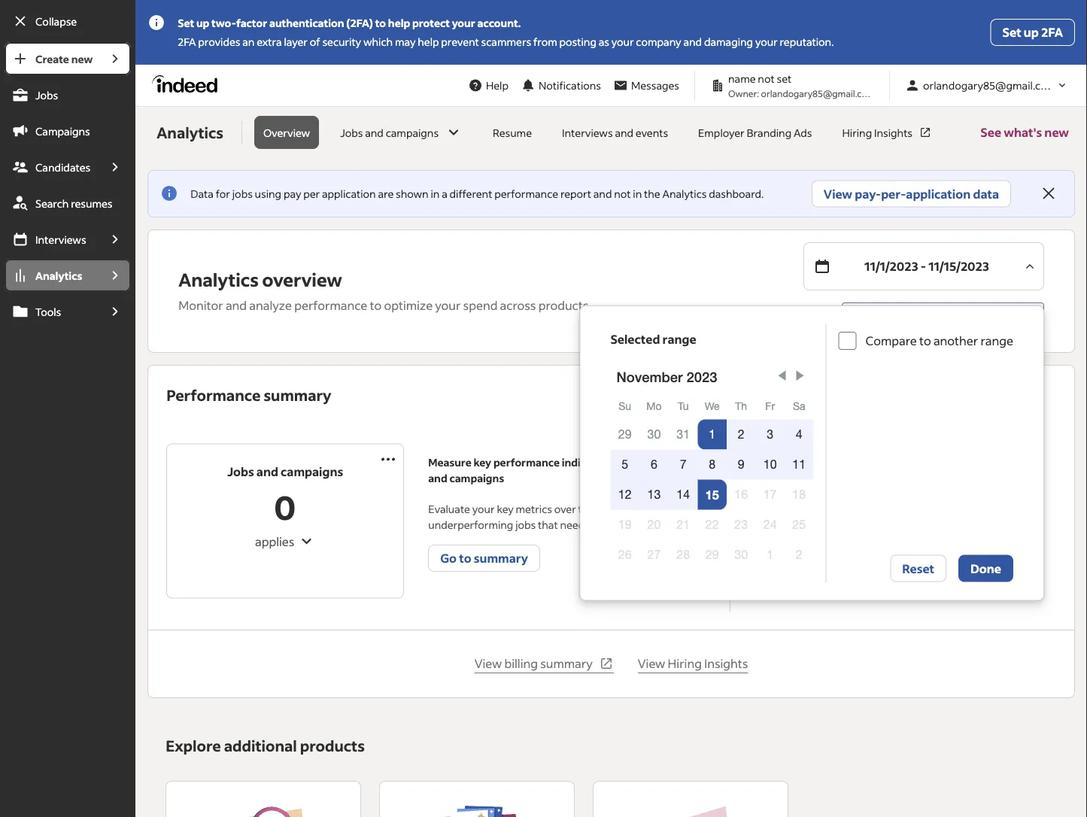 Task type: describe. For each thing, give the bounding box(es) containing it.
scammers
[[481, 35, 532, 49]]

selected range
[[611, 332, 697, 347]]

jobs and campaigns button
[[331, 116, 472, 149]]

into
[[812, 502, 831, 516]]

5
[[622, 458, 629, 472]]

search resumes
[[35, 196, 113, 210]]

11/1/2023
[[865, 259, 919, 274]]

your inside "analytics overview monitor and analyze performance to optimize your spend across products"
[[435, 298, 461, 313]]

help
[[486, 79, 509, 92]]

and down comparing
[[965, 518, 984, 532]]

analytics inside view pay-per-application data group
[[663, 187, 707, 201]]

reset button
[[891, 555, 947, 582]]

from
[[534, 35, 558, 49]]

a
[[442, 187, 448, 201]]

orlandogary85@gmail.com inside popup button
[[924, 79, 1057, 92]]

0 vertical spatial summary
[[264, 385, 332, 405]]

1 for the fri dec 01 2023 'cell'
[[767, 548, 774, 562]]

interviews link
[[5, 223, 100, 256]]

shown
[[396, 187, 429, 201]]

mon nov 27 2023 cell
[[648, 548, 661, 562]]

wed nov 08 2023 cell
[[698, 450, 727, 480]]

interviews and events
[[562, 126, 669, 139]]

tools
[[35, 305, 61, 318]]

go for go to detailed report
[[773, 566, 790, 582]]

using
[[255, 187, 282, 201]]

mo
[[647, 400, 662, 413]]

sat dec 02 2023 cell
[[796, 548, 803, 562]]

set up 2fa
[[1003, 24, 1064, 40]]

thu nov 23 2023 cell
[[735, 518, 748, 532]]

data
[[191, 187, 214, 201]]

your up the prevent
[[452, 16, 476, 30]]

reputation.
[[780, 35, 834, 49]]

thu nov 16 2023 cell
[[727, 480, 756, 510]]

attention.
[[612, 518, 659, 532]]

performance inside deep dive into your performance by comparing key metrics, like clicks and applies, across jobs and campaigns.
[[858, 502, 922, 516]]

monitor
[[179, 298, 223, 313]]

10
[[764, 458, 777, 472]]

su
[[619, 400, 632, 413]]

view for view billing summary
[[475, 656, 502, 671]]

campaigns link
[[5, 114, 131, 148]]

employer branding ads link
[[690, 116, 822, 149]]

wed nov 15 2023 cell
[[698, 480, 727, 510]]

jobs and campaigns 0
[[227, 464, 343, 528]]

analytics down the interviews link
[[35, 269, 82, 282]]

evaluate
[[428, 502, 470, 516]]

15 row
[[611, 480, 814, 510]]

and inside search, filter, and group data to meet your business needs
[[829, 456, 848, 469]]

sat nov 04 2023 cell
[[785, 420, 814, 450]]

2 in from the left
[[633, 187, 642, 201]]

your right damaging
[[756, 35, 778, 49]]

up for two-
[[196, 16, 209, 30]]

create
[[35, 52, 69, 65]]

are
[[378, 187, 394, 201]]

1 vertical spatial report
[[856, 566, 893, 582]]

to inside "analytics overview monitor and analyze performance to optimize your spend across products"
[[370, 298, 382, 313]]

15
[[706, 488, 719, 502]]

15 row group
[[611, 420, 814, 570]]

row containing 19
[[611, 510, 814, 540]]

your down time on the bottom of the page
[[587, 518, 610, 532]]

analytics down indeed home image
[[157, 123, 224, 142]]

1 for wed nov 01 2023 cell
[[709, 428, 716, 442]]

wed nov 29 2023 cell
[[706, 548, 719, 562]]

view for view hiring insights
[[638, 656, 666, 671]]

25
[[793, 518, 806, 532]]

owner:
[[729, 87, 760, 99]]

key inside deep dive into your performance by comparing key metrics, like clicks and applies, across jobs and campaigns.
[[993, 502, 1010, 516]]

overview
[[263, 126, 310, 139]]

collapse
[[35, 14, 77, 28]]

account.
[[478, 16, 521, 30]]

go to detailed report link
[[761, 561, 905, 588]]

and inside "analytics overview monitor and analyze performance to optimize your spend across products"
[[226, 298, 247, 313]]

Compare to another range checkbox
[[839, 332, 857, 350]]

3
[[767, 428, 774, 442]]

protect
[[413, 16, 450, 30]]

indicators
[[562, 456, 613, 469]]

7
[[680, 458, 687, 472]]

notifications
[[539, 79, 601, 92]]

30 for the mon oct 30 2023 cell
[[648, 428, 661, 442]]

30 for thu nov 30 2023 cell
[[735, 548, 748, 562]]

sun nov 26 2023 cell
[[619, 548, 632, 562]]

2 for thu nov 02 2023 cell
[[738, 428, 745, 442]]

summary for view
[[541, 656, 593, 671]]

november 2023 grid
[[611, 367, 814, 570]]

deep dive into your performance by comparing key metrics, like clicks and applies, across jobs and campaigns.
[[761, 502, 1010, 548]]

thu nov 30 2023 cell
[[735, 548, 748, 562]]

application inside the view pay-per-application data link
[[907, 186, 971, 201]]

filter,
[[801, 456, 827, 469]]

help button
[[462, 72, 515, 99]]

campaigns for jobs and campaigns
[[386, 126, 439, 139]]

row containing 5
[[611, 450, 814, 480]]

23
[[735, 518, 748, 532]]

create new
[[35, 52, 93, 65]]

11/15/2023
[[929, 259, 990, 274]]

collapse button
[[5, 5, 131, 38]]

wed nov 22 2023 cell
[[706, 518, 719, 532]]

reset
[[903, 561, 935, 576]]

2 for sat dec 02 2023 cell
[[796, 548, 803, 562]]

another
[[934, 333, 979, 349]]

that
[[538, 518, 558, 532]]

set for set up two-factor authentication (2fa) to help protect your account. 2fa provides an extra layer of security which may help prevent scammers from posting as your company and damaging your reputation.
[[178, 16, 194, 30]]

pay
[[284, 187, 301, 201]]

1 in from the left
[[431, 187, 440, 201]]

1 horizontal spatial insights
[[875, 126, 913, 139]]

0 vertical spatial hiring
[[843, 126, 873, 139]]

go to summary
[[441, 551, 528, 566]]

close image
[[1040, 184, 1058, 202]]

different
[[450, 187, 493, 201]]

21
[[677, 518, 690, 532]]

performance
[[167, 385, 261, 405]]

view hiring insights
[[638, 656, 749, 671]]

measure key performance indicators for your jobs and campaigns
[[428, 456, 679, 485]]

key inside evaluate your key metrics over time and identify underperforming jobs that need your attention.
[[497, 502, 514, 516]]

overview link
[[254, 116, 319, 149]]

damaging
[[704, 35, 754, 49]]

and inside view pay-per-application data group
[[594, 187, 612, 201]]

row containing 26
[[611, 540, 814, 570]]

go to detailed report
[[773, 566, 893, 582]]

28
[[677, 548, 690, 562]]

1 horizontal spatial range
[[981, 333, 1014, 349]]

mon nov 06 2023 cell
[[640, 450, 669, 480]]

31
[[677, 428, 690, 442]]

applies button
[[246, 528, 325, 555]]

tue oct 31 2023 cell
[[669, 420, 698, 450]]

for inside view pay-per-application data group
[[216, 187, 230, 201]]

evaluate your key metrics over time and identify underperforming jobs that need your attention.
[[428, 502, 661, 532]]

clicks
[[821, 518, 847, 532]]

wed nov 01 2023 cell
[[698, 420, 727, 450]]

and inside evaluate your key metrics over time and identify underperforming jobs that need your attention.
[[603, 502, 621, 516]]

1 vertical spatial hiring
[[668, 656, 702, 671]]

new inside button
[[1045, 125, 1070, 140]]

tue nov 07 2023 cell
[[669, 450, 698, 480]]

employer branding ads
[[699, 126, 813, 139]]

factor
[[236, 16, 267, 30]]

sun nov 12 2023 cell
[[611, 480, 640, 510]]

go to summary link
[[428, 545, 540, 572]]

22
[[706, 518, 719, 532]]

2fa inside set up two-factor authentication (2fa) to help protect your account. 2fa provides an extra layer of security which may help prevent scammers from posting as your company and damaging your reputation.
[[178, 35, 196, 49]]

jobs for jobs
[[35, 88, 58, 102]]

fri nov 03 2023 cell
[[756, 420, 785, 450]]

and left events
[[615, 126, 634, 139]]

spend
[[463, 298, 498, 313]]

performance inside view pay-per-application data group
[[495, 187, 559, 201]]

resume
[[493, 126, 532, 139]]

2fa inside 'link'
[[1042, 24, 1064, 40]]

set up two-factor authentication (2fa) to help protect your account. 2fa provides an extra layer of security which may help prevent scammers from posting as your company and damaging your reputation.
[[178, 16, 834, 49]]

see what's new
[[981, 125, 1070, 140]]

search
[[35, 196, 69, 210]]

2023
[[687, 368, 718, 385]]

your inside deep dive into your performance by comparing key metrics, like clicks and applies, across jobs and campaigns.
[[833, 502, 856, 516]]

sat nov 11 2023 cell
[[785, 450, 814, 480]]

thu nov 09 2023 cell
[[727, 450, 756, 480]]

to inside set up two-factor authentication (2fa) to help protect your account. 2fa provides an extra layer of security which may help prevent scammers from posting as your company and damaging your reputation.
[[375, 16, 386, 30]]

row containing su
[[611, 393, 814, 420]]

interviews for interviews and events
[[562, 126, 613, 139]]

meet
[[921, 456, 947, 469]]

messages
[[632, 79, 680, 92]]



Task type: locate. For each thing, give the bounding box(es) containing it.
view billing summary
[[475, 656, 593, 671]]

sun oct 29 2023 cell
[[619, 428, 632, 442]]

0 horizontal spatial view
[[475, 656, 502, 671]]

orlandogary85@gmail.com down set
[[761, 87, 876, 99]]

0 horizontal spatial 1
[[709, 428, 716, 442]]

17
[[764, 488, 777, 502]]

mon oct 30 2023 cell
[[648, 428, 661, 442]]

campaigns down "measure"
[[450, 472, 504, 485]]

mon nov 13 2023 cell
[[640, 480, 669, 510]]

not left the
[[614, 187, 631, 201]]

30 left the fri dec 01 2023 'cell'
[[735, 548, 748, 562]]

0 horizontal spatial for
[[216, 187, 230, 201]]

authentication
[[269, 16, 344, 30]]

report inside view pay-per-application data group
[[561, 187, 592, 201]]

your up "clicks"
[[833, 502, 856, 516]]

may
[[395, 35, 416, 49]]

1 row from the top
[[611, 393, 814, 420]]

set inside set up two-factor authentication (2fa) to help protect your account. 2fa provides an extra layer of security which may help prevent scammers from posting as your company and damaging your reputation.
[[178, 16, 194, 30]]

go for go to summary
[[441, 551, 457, 566]]

explore
[[166, 736, 221, 756]]

go down the fri dec 01 2023 'cell'
[[773, 566, 790, 582]]

1 vertical spatial products
[[300, 736, 365, 756]]

needs
[[761, 472, 791, 485]]

posting
[[560, 35, 597, 49]]

new right the what's
[[1045, 125, 1070, 140]]

new inside 'menu bar'
[[71, 52, 93, 65]]

menu bar containing create new
[[0, 42, 136, 817]]

measure
[[428, 456, 472, 469]]

1 horizontal spatial campaigns
[[386, 126, 439, 139]]

provides
[[198, 35, 240, 49]]

0 horizontal spatial 2
[[738, 428, 745, 442]]

1 horizontal spatial set
[[1003, 24, 1022, 40]]

for
[[216, 187, 230, 201], [615, 456, 630, 469]]

your up underperforming
[[473, 502, 495, 516]]

jobs inside view pay-per-application data group
[[232, 187, 253, 201]]

1 horizontal spatial in
[[633, 187, 642, 201]]

27
[[648, 548, 661, 562]]

29
[[619, 428, 632, 442], [706, 548, 719, 562]]

we
[[705, 400, 720, 413]]

and left 'analyze'
[[226, 298, 247, 313]]

1 vertical spatial interviews
[[35, 233, 86, 246]]

data
[[974, 186, 1000, 201], [883, 456, 906, 469]]

set for set up 2fa
[[1003, 24, 1022, 40]]

campaigns up 0
[[281, 464, 343, 479]]

2
[[738, 428, 745, 442], [796, 548, 803, 562]]

messages link
[[607, 72, 686, 99]]

view billing summary link
[[475, 655, 614, 674]]

tue nov 28 2023 cell
[[677, 548, 690, 562]]

0 horizontal spatial report
[[561, 187, 592, 201]]

sun nov 05 2023 cell
[[611, 450, 640, 480]]

resumes
[[71, 196, 113, 210]]

data inside search, filter, and group data to meet your business needs
[[883, 456, 906, 469]]

up for 2fa
[[1024, 24, 1039, 40]]

performance inside measure key performance indicators for your jobs and campaigns
[[494, 456, 560, 469]]

1 vertical spatial jobs
[[340, 126, 363, 139]]

0 vertical spatial insights
[[875, 126, 913, 139]]

done
[[971, 561, 1002, 576]]

1 horizontal spatial report
[[856, 566, 893, 582]]

key left metrics
[[497, 502, 514, 516]]

0 vertical spatial 30
[[648, 428, 661, 442]]

indeed home image
[[152, 75, 224, 93]]

tue nov 14 2023 cell
[[669, 480, 698, 510]]

1 vertical spatial 2
[[796, 548, 803, 562]]

set up orlandogary85@gmail.com popup button
[[1003, 24, 1022, 40]]

across down by
[[909, 518, 941, 532]]

0 horizontal spatial go
[[441, 551, 457, 566]]

0 horizontal spatial campaigns
[[281, 464, 343, 479]]

candidates
[[35, 160, 90, 174]]

11/1/2023 - 11/15/2023
[[865, 259, 990, 274]]

menu bar
[[0, 42, 136, 817]]

0 horizontal spatial interviews
[[35, 233, 86, 246]]

data down the see at the right of the page
[[974, 186, 1000, 201]]

summary for go
[[474, 551, 528, 566]]

name
[[729, 72, 756, 85]]

set up 2fa link
[[991, 19, 1076, 46]]

interviews for interviews
[[35, 233, 86, 246]]

up left two-
[[196, 16, 209, 30]]

metrics,
[[761, 518, 800, 532]]

sat nov 25 2023 cell
[[793, 518, 806, 532]]

1 horizontal spatial 29
[[706, 548, 719, 562]]

0 horizontal spatial summary
[[264, 385, 332, 405]]

additional
[[224, 736, 297, 756]]

up inside set up two-factor authentication (2fa) to help protect your account. 2fa provides an extra layer of security which may help prevent scammers from posting as your company and damaging your reputation.
[[196, 16, 209, 30]]

go down underperforming
[[441, 551, 457, 566]]

0 horizontal spatial application
[[322, 187, 376, 201]]

employer
[[699, 126, 745, 139]]

jobs inside deep dive into your performance by comparing key metrics, like clicks and applies, across jobs and campaigns.
[[943, 518, 963, 532]]

1 horizontal spatial summary
[[474, 551, 528, 566]]

of
[[310, 35, 320, 49]]

to down sat dec 02 2023 cell
[[792, 566, 804, 582]]

up up orlandogary85@gmail.com popup button
[[1024, 24, 1039, 40]]

2 horizontal spatial campaigns
[[450, 472, 504, 485]]

jobs left using
[[232, 187, 253, 201]]

your inside search, filter, and group data to meet your business needs
[[949, 456, 973, 469]]

data for application
[[974, 186, 1000, 201]]

0 vertical spatial products
[[539, 298, 589, 313]]

0 horizontal spatial across
[[500, 298, 536, 313]]

1 vertical spatial insights
[[705, 656, 749, 671]]

0 horizontal spatial help
[[388, 16, 410, 30]]

1 horizontal spatial 1
[[767, 548, 774, 562]]

and left the
[[594, 187, 612, 201]]

jobs down comparing
[[943, 518, 963, 532]]

interviews and events link
[[553, 116, 678, 149]]

jobs link
[[5, 78, 131, 111]]

0 horizontal spatial set
[[178, 16, 194, 30]]

key right "measure"
[[474, 456, 492, 469]]

0
[[274, 486, 297, 528]]

fri nov 10 2023 cell
[[756, 450, 785, 480]]

30 down the 'mo'
[[648, 428, 661, 442]]

1 vertical spatial across
[[909, 518, 941, 532]]

0 horizontal spatial data
[[883, 456, 906, 469]]

and up are
[[365, 126, 384, 139]]

1 vertical spatial new
[[1045, 125, 1070, 140]]

like
[[802, 518, 819, 532]]

1 horizontal spatial for
[[615, 456, 630, 469]]

jobs inside jobs link
[[35, 88, 58, 102]]

per-
[[882, 186, 907, 201]]

2 vertical spatial summary
[[541, 656, 593, 671]]

november 2023
[[617, 368, 718, 385]]

analytics up monitor
[[179, 268, 259, 291]]

across inside "analytics overview monitor and analyze performance to optimize your spend across products"
[[500, 298, 536, 313]]

jobs for jobs and campaigns
[[340, 126, 363, 139]]

and inside button
[[365, 126, 384, 139]]

campaigns.
[[761, 534, 817, 548]]

0 vertical spatial 29
[[619, 428, 632, 442]]

report
[[561, 187, 592, 201], [856, 566, 893, 582]]

campaigns
[[35, 124, 90, 138]]

fr
[[766, 400, 775, 413]]

for inside measure key performance indicators for your jobs and campaigns
[[615, 456, 630, 469]]

and down "measure"
[[428, 472, 448, 485]]

1 horizontal spatial products
[[539, 298, 589, 313]]

1 down "we"
[[709, 428, 716, 442]]

to left optimize at the left top of page
[[370, 298, 382, 313]]

1 horizontal spatial up
[[1024, 24, 1039, 40]]

name not set owner: orlandogary85@gmail.com element
[[705, 71, 881, 100]]

prevent
[[441, 35, 479, 49]]

name not set owner: orlandogary85@gmail.com
[[729, 72, 876, 99]]

2 vertical spatial jobs
[[227, 464, 254, 479]]

-
[[921, 259, 927, 274]]

your right 5
[[633, 456, 656, 469]]

1 vertical spatial data
[[883, 456, 906, 469]]

campaigns up shown
[[386, 126, 439, 139]]

0 horizontal spatial in
[[431, 187, 440, 201]]

1 horizontal spatial orlandogary85@gmail.com
[[924, 79, 1057, 92]]

application left are
[[322, 187, 376, 201]]

1 horizontal spatial new
[[1045, 125, 1070, 140]]

in left a
[[431, 187, 440, 201]]

jobs inside measure key performance indicators for your jobs and campaigns
[[658, 456, 679, 469]]

dashboard.
[[709, 187, 764, 201]]

1 horizontal spatial application
[[907, 186, 971, 201]]

range right another at right top
[[981, 333, 1014, 349]]

1 horizontal spatial go
[[773, 566, 790, 582]]

help down protect
[[418, 35, 439, 49]]

not left set
[[758, 72, 775, 85]]

13
[[648, 488, 661, 502]]

jobs inside evaluate your key metrics over time and identify underperforming jobs that need your attention.
[[516, 518, 536, 532]]

1 horizontal spatial help
[[418, 35, 439, 49]]

0 vertical spatial 2
[[738, 428, 745, 442]]

jobs inside jobs and campaigns 0
[[227, 464, 254, 479]]

1 horizontal spatial 30
[[735, 548, 748, 562]]

analytics right the
[[663, 187, 707, 201]]

the
[[644, 187, 661, 201]]

row
[[611, 393, 814, 420], [611, 420, 814, 450], [611, 450, 814, 480], [611, 510, 814, 540], [611, 540, 814, 570]]

campaigns inside jobs and campaigns 0
[[281, 464, 343, 479]]

0 horizontal spatial not
[[614, 187, 631, 201]]

0 horizontal spatial 2fa
[[178, 35, 196, 49]]

search, filter, and group data to meet your business needs
[[761, 456, 1019, 485]]

and right filter,
[[829, 456, 848, 469]]

1 inside wed nov 01 2023 cell
[[709, 428, 716, 442]]

1 vertical spatial not
[[614, 187, 631, 201]]

0 horizontal spatial hiring
[[668, 656, 702, 671]]

and up 0
[[257, 464, 278, 479]]

data right group
[[883, 456, 906, 469]]

29 for wed nov 29 2023 cell in the right of the page
[[706, 548, 719, 562]]

2 down th
[[738, 428, 745, 442]]

fri nov 17 2023 cell
[[764, 488, 777, 502]]

2 horizontal spatial summary
[[541, 656, 593, 671]]

key right comparing
[[993, 502, 1010, 516]]

data for group
[[883, 456, 906, 469]]

0 horizontal spatial 30
[[648, 428, 661, 442]]

16
[[735, 488, 748, 502]]

orlandogary85@gmail.com inside name not set owner: orlandogary85@gmail.com
[[761, 87, 876, 99]]

explore additional products
[[166, 736, 365, 756]]

5 row from the top
[[611, 540, 814, 570]]

time
[[579, 502, 600, 516]]

report right detailed
[[856, 566, 893, 582]]

0 vertical spatial help
[[388, 16, 410, 30]]

interviews down notifications
[[562, 126, 613, 139]]

1 horizontal spatial data
[[974, 186, 1000, 201]]

not inside name not set owner: orlandogary85@gmail.com
[[758, 72, 775, 85]]

up inside set up 2fa 'link'
[[1024, 24, 1039, 40]]

2 row from the top
[[611, 420, 814, 450]]

range
[[663, 332, 697, 347], [981, 333, 1014, 349]]

performance summary
[[167, 385, 332, 405]]

fri nov 24 2023 cell
[[764, 518, 777, 532]]

report down interviews and events link
[[561, 187, 592, 201]]

orlandogary85@gmail.com button
[[900, 72, 1076, 99]]

and inside jobs and campaigns 0
[[257, 464, 278, 479]]

analyze
[[249, 298, 292, 313]]

search resumes link
[[5, 187, 131, 220]]

your left spend
[[435, 298, 461, 313]]

1 horizontal spatial 2fa
[[1042, 24, 1064, 40]]

to down underperforming
[[459, 551, 472, 566]]

3 row from the top
[[611, 450, 814, 480]]

view pay-per-application data group
[[148, 170, 1076, 218]]

0 vertical spatial 1
[[709, 428, 716, 442]]

1 down campaigns.
[[767, 548, 774, 562]]

0 vertical spatial for
[[216, 187, 230, 201]]

by
[[924, 502, 936, 516]]

set left two-
[[178, 16, 194, 30]]

thu nov 02 2023 cell
[[727, 420, 756, 450]]

0 horizontal spatial range
[[663, 332, 697, 347]]

to inside search, filter, and group data to meet your business needs
[[908, 456, 919, 469]]

0 vertical spatial not
[[758, 72, 775, 85]]

hiring insights
[[843, 126, 913, 139]]

1 vertical spatial 1
[[767, 548, 774, 562]]

1 horizontal spatial across
[[909, 518, 941, 532]]

mon nov 20 2023 cell
[[648, 518, 661, 532]]

analytics overview monitor and analyze performance to optimize your spend across products
[[179, 268, 589, 313]]

fri dec 01 2023 cell
[[767, 548, 774, 562]]

and inside measure key performance indicators for your jobs and campaigns
[[428, 472, 448, 485]]

2 horizontal spatial jobs
[[340, 126, 363, 139]]

across right spend
[[500, 298, 536, 313]]

interviews down "search resumes" link
[[35, 233, 86, 246]]

0 vertical spatial report
[[561, 187, 592, 201]]

to up which
[[375, 16, 386, 30]]

and right "clicks"
[[849, 518, 868, 532]]

0 vertical spatial across
[[500, 298, 536, 313]]

sun nov 19 2023 cell
[[619, 518, 632, 532]]

your right the meet
[[949, 456, 973, 469]]

analytics inside "analytics overview monitor and analyze performance to optimize your spend across products"
[[179, 268, 259, 291]]

view for view pay-per-application data
[[824, 186, 853, 201]]

0 horizontal spatial products
[[300, 736, 365, 756]]

1 horizontal spatial hiring
[[843, 126, 873, 139]]

jobs for jobs and campaigns 0
[[227, 464, 254, 479]]

0 horizontal spatial orlandogary85@gmail.com
[[761, 87, 876, 99]]

1 vertical spatial summary
[[474, 551, 528, 566]]

view hiring insights link
[[638, 655, 749, 674]]

for down sun oct 29 2023 cell
[[615, 456, 630, 469]]

done button
[[959, 555, 1014, 582]]

29 down su on the right of the page
[[619, 428, 632, 442]]

compare to another range
[[866, 333, 1014, 349]]

what's
[[1004, 125, 1043, 140]]

14
[[677, 488, 690, 502]]

1 horizontal spatial 2
[[796, 548, 803, 562]]

4
[[796, 428, 803, 442]]

products
[[539, 298, 589, 313], [300, 736, 365, 756]]

th
[[736, 400, 748, 413]]

your right as
[[612, 35, 634, 49]]

tue nov 21 2023 cell
[[677, 518, 690, 532]]

help
[[388, 16, 410, 30], [418, 35, 439, 49]]

1 vertical spatial for
[[615, 456, 630, 469]]

2 horizontal spatial key
[[993, 502, 1010, 516]]

0 vertical spatial data
[[974, 186, 1000, 201]]

0 horizontal spatial jobs
[[35, 88, 58, 102]]

0 horizontal spatial 29
[[619, 428, 632, 442]]

2 horizontal spatial view
[[824, 186, 853, 201]]

2 down campaigns.
[[796, 548, 803, 562]]

tu
[[678, 400, 689, 413]]

not inside view pay-per-application data group
[[614, 187, 631, 201]]

29 for sun oct 29 2023 cell
[[619, 428, 632, 442]]

30
[[648, 428, 661, 442], [735, 548, 748, 562]]

1 vertical spatial help
[[418, 35, 439, 49]]

candidates link
[[5, 151, 100, 184]]

per
[[304, 187, 320, 201]]

performance up applies,
[[858, 502, 922, 516]]

new right create
[[71, 52, 93, 65]]

over
[[555, 502, 576, 516]]

to left the meet
[[908, 456, 919, 469]]

0 vertical spatial jobs
[[35, 88, 58, 102]]

29 right 28
[[706, 548, 719, 562]]

interviews inside interviews and events link
[[562, 126, 613, 139]]

range up november 2023
[[663, 332, 697, 347]]

2 inside cell
[[738, 428, 745, 442]]

in left the
[[633, 187, 642, 201]]

1 vertical spatial 29
[[706, 548, 719, 562]]

application right the pay-
[[907, 186, 971, 201]]

performance inside "analytics overview monitor and analyze performance to optimize your spend across products"
[[295, 298, 368, 313]]

key inside measure key performance indicators for your jobs and campaigns
[[474, 456, 492, 469]]

products inside "analytics overview monitor and analyze performance to optimize your spend across products"
[[539, 298, 589, 313]]

performance up metrics
[[494, 456, 560, 469]]

0 vertical spatial new
[[71, 52, 93, 65]]

and inside set up two-factor authentication (2fa) to help protect your account. 2fa provides an extra layer of security which may help prevent scammers from posting as your company and damaging your reputation.
[[684, 35, 702, 49]]

jobs inside jobs and campaigns button
[[340, 126, 363, 139]]

0 vertical spatial interviews
[[562, 126, 613, 139]]

and down "12"
[[603, 502, 621, 516]]

1 horizontal spatial key
[[497, 502, 514, 516]]

detailed
[[807, 566, 854, 582]]

jobs right the 6
[[658, 456, 679, 469]]

extra
[[257, 35, 282, 49]]

ads
[[794, 126, 813, 139]]

1 horizontal spatial interviews
[[562, 126, 613, 139]]

campaigns inside measure key performance indicators for your jobs and campaigns
[[450, 472, 504, 485]]

and right company
[[684, 35, 702, 49]]

1 vertical spatial 30
[[735, 548, 748, 562]]

campaigns for jobs and campaigns 0
[[281, 464, 343, 479]]

to left another at right top
[[920, 333, 932, 349]]

1 horizontal spatial view
[[638, 656, 666, 671]]

0 horizontal spatial up
[[196, 16, 209, 30]]

row containing 29
[[611, 420, 814, 450]]

help up may
[[388, 16, 410, 30]]

overview
[[262, 268, 342, 291]]

4 row from the top
[[611, 510, 814, 540]]

9
[[738, 458, 745, 472]]

campaigns inside button
[[386, 126, 439, 139]]

1 horizontal spatial not
[[758, 72, 775, 85]]

performance right different
[[495, 187, 559, 201]]

jobs
[[232, 187, 253, 201], [658, 456, 679, 469], [516, 518, 536, 532], [943, 518, 963, 532]]

0 horizontal spatial key
[[474, 456, 492, 469]]

0 horizontal spatial insights
[[705, 656, 749, 671]]

across inside deep dive into your performance by comparing key metrics, like clicks and applies, across jobs and campaigns.
[[909, 518, 941, 532]]

set inside 'link'
[[1003, 24, 1022, 40]]

12
[[619, 488, 632, 502]]

0 horizontal spatial new
[[71, 52, 93, 65]]

for right data
[[216, 187, 230, 201]]

sat nov 18 2023 cell
[[793, 488, 806, 502]]

your inside measure key performance indicators for your jobs and campaigns
[[633, 456, 656, 469]]

performance down overview
[[295, 298, 368, 313]]

1 horizontal spatial jobs
[[227, 464, 254, 479]]

data inside group
[[974, 186, 1000, 201]]

up
[[196, 16, 209, 30], [1024, 24, 1039, 40]]

jobs down metrics
[[516, 518, 536, 532]]

orlandogary85@gmail.com up the see at the right of the page
[[924, 79, 1057, 92]]

view inside group
[[824, 186, 853, 201]]



Task type: vqa. For each thing, say whether or not it's contained in the screenshot.
campaigns within the button
yes



